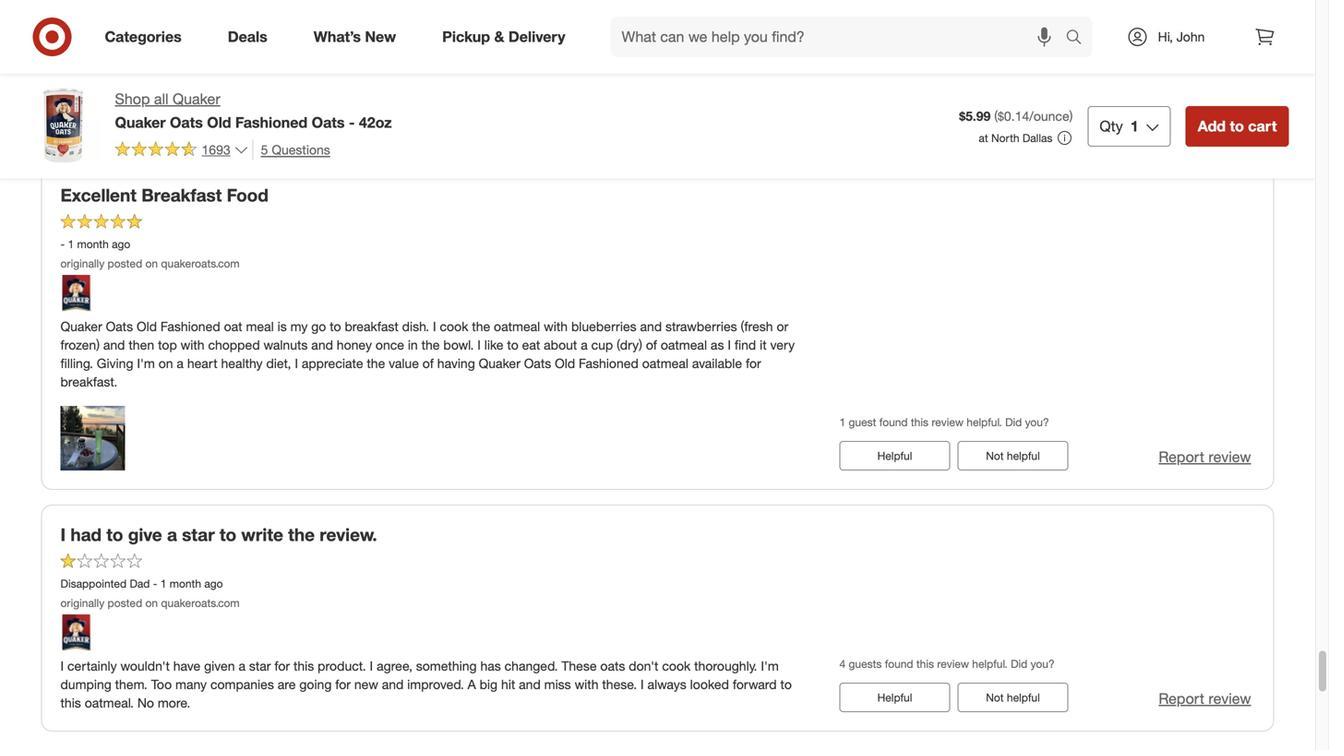 Task type: vqa. For each thing, say whether or not it's contained in the screenshot.
right had
yes



Task type: locate. For each thing, give the bounding box(es) containing it.
2 vertical spatial on
[[145, 597, 158, 610]]

1 vertical spatial month
[[170, 577, 201, 591]]

via
[[169, 81, 186, 97]]

like up am-
[[697, 62, 716, 78]]

no
[[137, 695, 154, 712]]

cook up always
[[662, 659, 691, 675]]

1 horizontal spatial us
[[441, 81, 454, 97]]

we
[[75, 62, 93, 78]]

helpful
[[1007, 110, 1040, 123], [1007, 449, 1040, 463], [1007, 691, 1040, 705]]

report review for excellent breakfast food
[[1159, 448, 1252, 466]]

0 horizontal spatial had
[[71, 525, 102, 546]]

&
[[494, 28, 505, 46]]

for inside the we apologize for the delayed response! we're sorry to hear you had such a negative experience and would like to help. please email us via https://contact.pepsico.com/quaker or give us a call at 1-800-367-6287 (mon-fri, 9:00 am-4:30 pm ct). case #05304785. thanks!
[[156, 62, 172, 78]]

eat
[[522, 337, 540, 353]]

john
[[1177, 29, 1205, 45]]

not helpful for i had to give a star to write the review.
[[986, 691, 1040, 705]]

had up the disappointed
[[71, 525, 102, 546]]

0 horizontal spatial old
[[137, 319, 157, 335]]

sorry
[[344, 62, 373, 78]]

then
[[129, 337, 154, 353]]

0 horizontal spatial cook
[[440, 319, 469, 335]]

us
[[152, 81, 166, 97], [441, 81, 454, 97]]

not for i had to give a star to write the review.
[[986, 691, 1004, 705]]

like right 'bowl.'
[[485, 337, 504, 353]]

what's new link
[[298, 17, 419, 57]]

2 quakeroats.com from the top
[[161, 597, 240, 610]]

for down product.
[[335, 677, 351, 693]]

fri,
[[638, 81, 655, 97]]

0 vertical spatial not helpful
[[986, 110, 1040, 123]]

2 report review button from the top
[[1159, 447, 1252, 468]]

1 vertical spatial not helpful
[[986, 449, 1040, 463]]

on inside quaker oats old fashioned oat meal is my go to breakfast dish. i cook the oatmeal with blueberries and strawberries (fresh or frozen) and then top with chopped walnuts and honey once in the bowl. i like to eat about a cup (dry) of oatmeal as i find it very filling. giving i'm on a heart healthy diet, i appreciate the value of having quaker oats old fashioned oatmeal available for breakfast.
[[159, 356, 173, 372]]

quakeroats.com down breakfast
[[161, 257, 240, 271]]

email
[[118, 81, 149, 97]]

this down dumping
[[60, 695, 81, 712]]

3 not from the top
[[986, 691, 1004, 705]]

1 originally posted on quakeroats.com from the top
[[60, 257, 240, 271]]

1 horizontal spatial at
[[979, 131, 989, 145]]

0 horizontal spatial like
[[485, 337, 504, 353]]

helpful button down guest on the right of the page
[[840, 442, 951, 471]]

0 horizontal spatial with
[[181, 337, 205, 353]]

helpful. for excellent breakfast food
[[967, 416, 1003, 429]]

ago down excellent
[[112, 237, 130, 251]]

2 vertical spatial did
[[1011, 657, 1028, 671]]

2 vertical spatial report review
[[1159, 690, 1252, 708]]

to inside i certainly wouldn't have given a star for this product. i agree, something has changed. these oats don't cook thoroughly. i'm dumping them. too many companies are going for new and improved. a big hit and miss with these. i always looked forward to this oatmeal. no more.
[[781, 677, 792, 693]]

not helpful for excellent breakfast food
[[986, 449, 1040, 463]]

- left "42oz"
[[349, 113, 355, 131]]

(dry)
[[617, 337, 643, 353]]

1 not from the top
[[986, 110, 1004, 123]]

cup
[[592, 337, 613, 353]]

old down the about
[[555, 356, 575, 372]]

breakfast
[[141, 185, 222, 206]]

3 helpful from the top
[[1007, 691, 1040, 705]]

helpful.
[[973, 76, 1008, 90], [967, 416, 1003, 429], [973, 657, 1008, 671]]

2 vertical spatial report
[[1159, 690, 1205, 708]]

3 not helpful from the top
[[986, 691, 1040, 705]]

categories
[[105, 28, 182, 46]]

us down you on the left of the page
[[441, 81, 454, 97]]

such
[[471, 62, 499, 78]]

on
[[145, 257, 158, 271], [159, 356, 173, 372], [145, 597, 158, 610]]

https://contact.pepsico.com/quaker
[[189, 81, 394, 97]]

helpful down the 4 guests found this review helpful. did you?
[[878, 691, 913, 705]]

i
[[433, 319, 436, 335], [478, 337, 481, 353], [728, 337, 731, 353], [295, 356, 298, 372], [60, 525, 66, 546], [60, 659, 64, 675], [370, 659, 373, 675], [641, 677, 644, 693]]

report review button for i had to give a star to write the review.
[[1159, 689, 1252, 710]]

oat
[[224, 319, 242, 335]]

dish.
[[402, 319, 429, 335]]

i left certainly
[[60, 659, 64, 675]]

0 vertical spatial had
[[445, 62, 467, 78]]

-
[[317, 24, 322, 40], [349, 113, 355, 131], [60, 237, 65, 251], [153, 577, 157, 591]]

fashioned inside shop all quaker quaker oats old fashioned oats - 42oz
[[235, 113, 308, 131]]

oatmeal down strawberries
[[661, 337, 707, 353]]

0 horizontal spatial us
[[152, 81, 166, 97]]

give up disappointed dad - 1 month ago on the bottom of the page
[[128, 525, 162, 546]]

2 vertical spatial report review button
[[1159, 689, 1252, 710]]

with up the heart
[[181, 337, 205, 353]]

qty
[[1100, 117, 1124, 135]]

1 horizontal spatial fashioned
[[235, 113, 308, 131]]

to up 4:30
[[720, 62, 731, 78]]

2 vertical spatial helpful.
[[973, 657, 1008, 671]]

0 vertical spatial like
[[697, 62, 716, 78]]

originally posted on quakeroats.com down disappointed dad - 1 month ago on the bottom of the page
[[60, 597, 240, 610]]

2 originally posted on quakeroats.com from the top
[[60, 597, 240, 610]]

old up 1693
[[207, 113, 231, 131]]

0 horizontal spatial or
[[398, 81, 410, 97]]

5
[[261, 142, 268, 158]]

helpful for excellent breakfast food
[[878, 449, 913, 463]]

am-
[[688, 81, 712, 97]]

1 vertical spatial originally posted on quakeroats.com
[[60, 597, 240, 610]]

0 vertical spatial did
[[1011, 76, 1028, 90]]

0 vertical spatial posted
[[108, 257, 142, 271]]

value
[[389, 356, 419, 372]]

on for had
[[145, 597, 158, 610]]

1 vertical spatial give
[[128, 525, 162, 546]]

1-
[[506, 81, 518, 97]]

month down excellent
[[77, 237, 109, 251]]

2 helpful button from the top
[[840, 683, 951, 713]]

report review
[[1159, 109, 1252, 127], [1159, 448, 1252, 466], [1159, 690, 1252, 708]]

report for i had to give a star to write the review.
[[1159, 690, 1205, 708]]

i'm inside i certainly wouldn't have given a star for this product. i agree, something has changed. these oats don't cook thoroughly. i'm dumping them. too many companies are going for new and improved. a big hit and miss with these. i always looked forward to this oatmeal. no more.
[[761, 659, 779, 675]]

2 guests from the top
[[849, 657, 882, 671]]

0 vertical spatial star
[[182, 525, 215, 546]]

posted down the - 1 month ago
[[108, 257, 142, 271]]

available
[[692, 356, 742, 372]]

quakeroats.com down disappointed dad - 1 month ago on the bottom of the page
[[161, 597, 240, 610]]

star
[[182, 525, 215, 546], [249, 659, 271, 675]]

i had to give a star to write the review.
[[60, 525, 377, 546]]

like
[[697, 62, 716, 78], [485, 337, 504, 353]]

1 report review from the top
[[1159, 109, 1252, 127]]

0 vertical spatial report review
[[1159, 109, 1252, 127]]

the up 'bowl.'
[[472, 319, 490, 335]]

give down you on the left of the page
[[413, 81, 437, 97]]

1 horizontal spatial old
[[207, 113, 231, 131]]

deals
[[228, 28, 268, 46]]

1 vertical spatial report review
[[1159, 448, 1252, 466]]

this right guest on the right of the page
[[911, 416, 929, 429]]

add
[[1198, 117, 1226, 135]]

and
[[633, 62, 655, 78], [640, 319, 662, 335], [103, 337, 125, 353], [311, 337, 333, 353], [382, 677, 404, 693], [519, 677, 541, 693]]

1 down excellent
[[68, 237, 74, 251]]

the down once
[[367, 356, 385, 372]]

0 vertical spatial or
[[398, 81, 410, 97]]

to right forward
[[781, 677, 792, 693]]

0 vertical spatial helpful button
[[840, 442, 951, 471]]

0 vertical spatial helpful
[[878, 449, 913, 463]]

1 vertical spatial not helpful button
[[958, 442, 1069, 471]]

not down 1 guest found this review helpful. did you?
[[986, 449, 1004, 463]]

of
[[646, 337, 657, 353], [423, 356, 434, 372]]

0 horizontal spatial at
[[492, 81, 503, 97]]

3
[[840, 76, 846, 90]]

quaker up frozen)
[[60, 319, 102, 335]]

oatmeal up eat
[[494, 319, 540, 335]]

at inside the we apologize for the delayed response! we're sorry to hear you had such a negative experience and would like to help. please email us via https://contact.pepsico.com/quaker or give us a call at 1-800-367-6287 (mon-fri, 9:00 am-4:30 pm ct). case #05304785. thanks!
[[492, 81, 503, 97]]

not helpful down 1 guest found this review helpful. did you?
[[986, 449, 1040, 463]]

/ounce
[[1030, 108, 1070, 124]]

guest review image 1 of 1, zoom in image
[[60, 406, 125, 471]]

1 horizontal spatial i'm
[[761, 659, 779, 675]]

review.
[[320, 525, 377, 546]]

2 helpful from the top
[[1007, 449, 1040, 463]]

1 vertical spatial guests
[[849, 657, 882, 671]]

1 vertical spatial with
[[181, 337, 205, 353]]

9:00
[[659, 81, 684, 97]]

0 vertical spatial not helpful button
[[958, 102, 1069, 131]]

for down find on the top right of page
[[746, 356, 761, 372]]

1 vertical spatial had
[[71, 525, 102, 546]]

cook inside i certainly wouldn't have given a star for this product. i agree, something has changed. these oats don't cook thoroughly. i'm dumping them. too many companies are going for new and improved. a big hit and miss with these. i always looked forward to this oatmeal. no more.
[[662, 659, 691, 675]]

are
[[278, 677, 296, 693]]

2 horizontal spatial old
[[555, 356, 575, 372]]

agree,
[[377, 659, 413, 675]]

cook
[[440, 319, 469, 335], [662, 659, 691, 675]]

2 vertical spatial fashioned
[[579, 356, 639, 372]]

ago right days
[[369, 24, 392, 40]]

1 vertical spatial helpful
[[1007, 449, 1040, 463]]

2 vertical spatial ago
[[204, 577, 223, 591]]

0 vertical spatial of
[[646, 337, 657, 353]]

originally down the - 1 month ago
[[60, 257, 105, 271]]

2 not from the top
[[986, 449, 1004, 463]]

originally down the disappointed
[[60, 597, 105, 610]]

0 vertical spatial report
[[1159, 109, 1205, 127]]

us left via
[[152, 81, 166, 97]]

did for i had to give a star to write the review.
[[1011, 657, 1028, 671]]

3 not helpful button from the top
[[958, 683, 1069, 713]]

1 reply from customer care team - 7 days ago
[[108, 24, 392, 40]]

disappointed
[[60, 577, 127, 591]]

guests right 3
[[849, 76, 882, 90]]

helpful button
[[840, 442, 951, 471], [840, 683, 951, 713]]

1 vertical spatial helpful button
[[840, 683, 951, 713]]

0 vertical spatial oatmeal
[[494, 319, 540, 335]]

1 vertical spatial star
[[249, 659, 271, 675]]

fashioned up 5
[[235, 113, 308, 131]]

or down hear
[[398, 81, 410, 97]]

2 vertical spatial helpful
[[1007, 691, 1040, 705]]

oatmeal.
[[85, 695, 134, 712]]

fashioned down cup on the left of the page
[[579, 356, 639, 372]]

0 horizontal spatial star
[[182, 525, 215, 546]]

to right go
[[330, 319, 341, 335]]

report review for i had to give a star to write the review.
[[1159, 690, 1252, 708]]

1 horizontal spatial had
[[445, 62, 467, 78]]

to left hear
[[377, 62, 388, 78]]

1 vertical spatial you?
[[1025, 416, 1049, 429]]

1 vertical spatial found
[[880, 416, 908, 429]]

to left eat
[[507, 337, 519, 353]]

and down changed.
[[519, 677, 541, 693]]

0 vertical spatial i'm
[[137, 356, 155, 372]]

1 left reply
[[108, 24, 116, 40]]

0 vertical spatial month
[[77, 237, 109, 251]]

1 vertical spatial helpful
[[878, 691, 913, 705]]

1 vertical spatial report
[[1159, 448, 1205, 466]]

of right "(dry)" at top left
[[646, 337, 657, 353]]

given
[[204, 659, 235, 675]]

to up the disappointed
[[106, 525, 123, 546]]

0 vertical spatial give
[[413, 81, 437, 97]]

image of quaker oats old fashioned oats - 42oz image
[[26, 89, 100, 163]]

found for excellent breakfast food
[[880, 416, 908, 429]]

on down top
[[159, 356, 173, 372]]

negative
[[513, 62, 562, 78]]

0 vertical spatial old
[[207, 113, 231, 131]]

2 not helpful button from the top
[[958, 442, 1069, 471]]

0 vertical spatial at
[[492, 81, 503, 97]]

4:30
[[712, 81, 738, 97]]

bowl.
[[444, 337, 474, 353]]

0 vertical spatial not
[[986, 110, 1004, 123]]

0 horizontal spatial fashioned
[[161, 319, 220, 335]]

this
[[917, 76, 934, 90], [911, 416, 929, 429], [917, 657, 934, 671], [294, 659, 314, 675], [60, 695, 81, 712]]

1 horizontal spatial star
[[249, 659, 271, 675]]

2 helpful from the top
[[878, 691, 913, 705]]

1 vertical spatial helpful.
[[967, 416, 1003, 429]]

on down excellent breakfast food
[[145, 257, 158, 271]]

food
[[227, 185, 269, 206]]

fashioned up top
[[161, 319, 220, 335]]

1 horizontal spatial or
[[777, 319, 789, 335]]

quakeroats.com for to
[[161, 597, 240, 610]]

0 horizontal spatial i'm
[[137, 356, 155, 372]]

we apologize for the delayed response! we're sorry to hear you had such a negative experience and would like to help. please email us via https://contact.pepsico.com/quaker or give us a call at 1-800-367-6287 (mon-fri, 9:00 am-4:30 pm ct). case #05304785. thanks!
[[75, 62, 788, 115]]

0 vertical spatial guests
[[849, 76, 882, 90]]

1693
[[202, 142, 231, 158]]

1 us from the left
[[152, 81, 166, 97]]

helpful. for i had to give a star to write the review.
[[973, 657, 1008, 671]]

1 report from the top
[[1159, 109, 1205, 127]]

this right 3
[[917, 76, 934, 90]]

i'm up forward
[[761, 659, 779, 675]]

found right guest on the right of the page
[[880, 416, 908, 429]]

1 vertical spatial fashioned
[[161, 319, 220, 335]]

0 horizontal spatial ago
[[112, 237, 130, 251]]

a inside i certainly wouldn't have given a star for this product. i agree, something has changed. these oats don't cook thoroughly. i'm dumping them. too many companies are going for new and improved. a big hit and miss with these. i always looked forward to this oatmeal. no more.
[[239, 659, 246, 675]]

improved.
[[407, 677, 464, 693]]

1 horizontal spatial give
[[413, 81, 437, 97]]

not helpful down the 4 guests found this review helpful. did you?
[[986, 691, 1040, 705]]

with down 'these'
[[575, 677, 599, 693]]

2 posted from the top
[[108, 597, 142, 610]]

guests
[[849, 76, 882, 90], [849, 657, 882, 671]]

star up "companies"
[[249, 659, 271, 675]]

1 vertical spatial cook
[[662, 659, 691, 675]]

1 vertical spatial did
[[1006, 416, 1022, 429]]

oatmeal down "(dry)" at top left
[[642, 356, 689, 372]]

1 helpful button from the top
[[840, 442, 951, 471]]

2 horizontal spatial ago
[[369, 24, 392, 40]]

quaker oats old fashioned oat meal is my go to breakfast dish. i cook the oatmeal with blueberries and strawberries (fresh or frozen) and then top with chopped walnuts and honey once in the bowl. i like to eat about a cup (dry) of oatmeal as i find it very filling. giving i'm on a heart healthy diet, i appreciate the value of having quaker oats old fashioned oatmeal available for breakfast.
[[60, 319, 795, 390]]

1 vertical spatial originally
[[60, 597, 105, 610]]

helpful down 1 guest found this review helpful. did you?
[[1007, 449, 1040, 463]]

oats
[[170, 113, 203, 131], [312, 113, 345, 131], [106, 319, 133, 335], [524, 356, 551, 372]]

0 vertical spatial helpful
[[1007, 110, 1040, 123]]

from
[[153, 24, 182, 40]]

3 report review button from the top
[[1159, 689, 1252, 710]]

forward
[[733, 677, 777, 693]]

to right add
[[1230, 117, 1245, 135]]

2 not helpful from the top
[[986, 449, 1040, 463]]

month
[[77, 237, 109, 251], [170, 577, 201, 591]]

42oz
[[359, 113, 392, 131]]

these
[[562, 659, 597, 675]]

old
[[207, 113, 231, 131], [137, 319, 157, 335], [555, 356, 575, 372]]

helpful up at north dallas
[[1007, 110, 1040, 123]]

this right 4
[[917, 657, 934, 671]]

giving
[[97, 356, 133, 372]]

you? for excellent breakfast food
[[1025, 416, 1049, 429]]

diet,
[[266, 356, 291, 372]]

at left 1-
[[492, 81, 503, 97]]

0 vertical spatial originally
[[60, 257, 105, 271]]

1 guests from the top
[[849, 76, 882, 90]]

found right 4
[[885, 657, 914, 671]]

0 vertical spatial originally posted on quakeroats.com
[[60, 257, 240, 271]]

1
[[108, 24, 116, 40], [1131, 117, 1139, 135], [68, 237, 74, 251], [840, 416, 846, 429], [160, 577, 167, 591]]

2 report from the top
[[1159, 448, 1205, 466]]

- down excellent
[[60, 237, 65, 251]]

3 report review from the top
[[1159, 690, 1252, 708]]

originally posted on quakeroats.com down the - 1 month ago
[[60, 257, 240, 271]]

helpful for i had to give a star to write the review.
[[878, 691, 913, 705]]

month right dad
[[170, 577, 201, 591]]

them.
[[115, 677, 148, 693]]

1 originally from the top
[[60, 257, 105, 271]]

to inside button
[[1230, 117, 1245, 135]]

3 report from the top
[[1159, 690, 1205, 708]]

1 quakeroats.com from the top
[[161, 257, 240, 271]]

1 horizontal spatial month
[[170, 577, 201, 591]]

star left write
[[182, 525, 215, 546]]

1 vertical spatial or
[[777, 319, 789, 335]]

heart
[[187, 356, 218, 372]]

2 vertical spatial not
[[986, 691, 1004, 705]]

give
[[413, 81, 437, 97], [128, 525, 162, 546]]

1 horizontal spatial ago
[[204, 577, 223, 591]]

1 horizontal spatial cook
[[662, 659, 691, 675]]

with inside i certainly wouldn't have given a star for this product. i agree, something has changed. these oats don't cook thoroughly. i'm dumping them. too many companies are going for new and improved. a big hit and miss with these. i always looked forward to this oatmeal. no more.
[[575, 677, 599, 693]]

1 vertical spatial oatmeal
[[661, 337, 707, 353]]

1 horizontal spatial of
[[646, 337, 657, 353]]

of right 'value'
[[423, 356, 434, 372]]

helpful down 1 guest found this review helpful. did you?
[[878, 449, 913, 463]]

0 vertical spatial quakeroats.com
[[161, 257, 240, 271]]

for
[[156, 62, 172, 78], [746, 356, 761, 372], [275, 659, 290, 675], [335, 677, 351, 693]]

at north dallas
[[979, 131, 1053, 145]]

review
[[938, 76, 969, 90], [1209, 109, 1252, 127], [932, 416, 964, 429], [1209, 448, 1252, 466], [938, 657, 969, 671], [1209, 690, 1252, 708]]

i'm down then
[[137, 356, 155, 372]]

1 posted from the top
[[108, 257, 142, 271]]

1 helpful from the top
[[1007, 110, 1040, 123]]

1 vertical spatial not
[[986, 449, 1004, 463]]

1 helpful from the top
[[878, 449, 913, 463]]

2 report review from the top
[[1159, 448, 1252, 466]]

or up the very
[[777, 319, 789, 335]]

2 originally from the top
[[60, 597, 105, 610]]

2 vertical spatial not helpful
[[986, 691, 1040, 705]]

not down the 4 guests found this review helpful. did you?
[[986, 691, 1004, 705]]

2 vertical spatial found
[[885, 657, 914, 671]]

originally posted on quakeroats.com for breakfast
[[60, 257, 240, 271]]

the inside the we apologize for the delayed response! we're sorry to hear you had such a negative experience and would like to help. please email us via https://contact.pepsico.com/quaker or give us a call at 1-800-367-6287 (mon-fri, 9:00 am-4:30 pm ct). case #05304785. thanks!
[[176, 62, 194, 78]]

ago
[[369, 24, 392, 40], [112, 237, 130, 251], [204, 577, 223, 591]]

wouldn't
[[121, 659, 170, 675]]

(mon-
[[604, 81, 638, 97]]

the right in
[[422, 337, 440, 353]]

helpful down the 4 guests found this review helpful. did you?
[[1007, 691, 1040, 705]]

1 horizontal spatial like
[[697, 62, 716, 78]]

2 vertical spatial with
[[575, 677, 599, 693]]

2 vertical spatial not helpful button
[[958, 683, 1069, 713]]

disappointed dad - 1 month ago
[[60, 577, 223, 591]]

i down don't
[[641, 677, 644, 693]]

and down agree,
[[382, 677, 404, 693]]

ago down i had to give a star to write the review.
[[204, 577, 223, 591]]

had right you on the left of the page
[[445, 62, 467, 78]]

2 horizontal spatial with
[[575, 677, 599, 693]]

7
[[326, 24, 333, 40]]

or inside quaker oats old fashioned oat meal is my go to breakfast dish. i cook the oatmeal with blueberries and strawberries (fresh or frozen) and then top with chopped walnuts and honey once in the bowl. i like to eat about a cup (dry) of oatmeal as i find it very filling. giving i'm on a heart healthy diet, i appreciate the value of having quaker oats old fashioned oatmeal available for breakfast.
[[777, 319, 789, 335]]

a up "companies"
[[239, 659, 246, 675]]



Task type: describe. For each thing, give the bounding box(es) containing it.
i right dish.
[[433, 319, 436, 335]]

breakfast
[[345, 319, 399, 335]]

once
[[376, 337, 404, 353]]

report review button for excellent breakfast food
[[1159, 447, 1252, 468]]

miss
[[544, 677, 571, 693]]

filling.
[[60, 356, 93, 372]]

or inside the we apologize for the delayed response! we're sorry to hear you had such a negative experience and would like to help. please email us via https://contact.pepsico.com/quaker or give us a call at 1-800-367-6287 (mon-fri, 9:00 am-4:30 pm ct). case #05304785. thanks!
[[398, 81, 410, 97]]

a up disappointed dad - 1 month ago on the bottom of the page
[[167, 525, 177, 546]]

a left call
[[458, 81, 465, 97]]

blueberries
[[572, 319, 637, 335]]

add to cart
[[1198, 117, 1277, 135]]

1 report review button from the top
[[1159, 107, 1252, 128]]

star inside i certainly wouldn't have given a star for this product. i agree, something has changed. these oats don't cook thoroughly. i'm dumping them. too many companies are going for new and improved. a big hit and miss with these. i always looked forward to this oatmeal. no more.
[[249, 659, 271, 675]]

posted for had
[[108, 597, 142, 610]]

chopped
[[208, 337, 260, 353]]

guest
[[849, 416, 877, 429]]

quaker down shop
[[115, 113, 166, 131]]

not helpful button for excellent breakfast food
[[958, 442, 1069, 471]]

and inside the we apologize for the delayed response! we're sorry to hear you had such a negative experience and would like to help. please email us via https://contact.pepsico.com/quaker or give us a call at 1-800-367-6287 (mon-fri, 9:00 am-4:30 pm ct). case #05304785. thanks!
[[633, 62, 655, 78]]

not helpful button for i had to give a star to write the review.
[[958, 683, 1069, 713]]

guests for 3
[[849, 76, 882, 90]]

pickup
[[442, 28, 490, 46]]

hi,
[[1158, 29, 1173, 45]]

has
[[481, 659, 501, 675]]

a left the heart
[[177, 356, 184, 372]]

originally for i
[[60, 597, 105, 610]]

cart
[[1249, 117, 1277, 135]]

dad
[[130, 577, 150, 591]]

have
[[173, 659, 201, 675]]

ct).
[[764, 81, 788, 97]]

oats down eat
[[524, 356, 551, 372]]

posted for breakfast
[[108, 257, 142, 271]]

1 vertical spatial at
[[979, 131, 989, 145]]

dumping
[[60, 677, 112, 693]]

and up "(dry)" at top left
[[640, 319, 662, 335]]

many
[[175, 677, 207, 693]]

very
[[771, 337, 795, 353]]

please
[[75, 81, 114, 97]]

2 horizontal spatial fashioned
[[579, 356, 639, 372]]

you? for i had to give a star to write the review.
[[1031, 657, 1055, 671]]

walnuts
[[264, 337, 308, 353]]

0 vertical spatial with
[[544, 319, 568, 335]]

i right diet,
[[295, 356, 298, 372]]

excellent breakfast food
[[60, 185, 269, 206]]

dallas
[[1023, 131, 1053, 145]]

(
[[995, 108, 998, 124]]

give inside the we apologize for the delayed response! we're sorry to hear you had such a negative experience and would like to help. please email us via https://contact.pepsico.com/quaker or give us a call at 1-800-367-6287 (mon-fri, 9:00 am-4:30 pm ct). case #05304785. thanks!
[[413, 81, 437, 97]]

a left cup on the left of the page
[[581, 337, 588, 353]]

it
[[760, 337, 767, 353]]

guests for 4
[[849, 657, 882, 671]]

this for 3
[[917, 76, 934, 90]]

a up 1-
[[502, 62, 509, 78]]

1693 link
[[115, 139, 249, 162]]

0 vertical spatial ago
[[369, 24, 392, 40]]

quaker right having
[[479, 356, 521, 372]]

4 guests found this review helpful. did you?
[[840, 657, 1055, 671]]

questions
[[272, 142, 330, 158]]

What can we help you find? suggestions appear below search field
[[611, 17, 1071, 57]]

to left write
[[220, 525, 236, 546]]

i up the disappointed
[[60, 525, 66, 546]]

write
[[241, 525, 283, 546]]

2 us from the left
[[441, 81, 454, 97]]

0 vertical spatial helpful.
[[973, 76, 1008, 90]]

having
[[437, 356, 475, 372]]

new
[[354, 677, 378, 693]]

$5.99
[[960, 108, 991, 124]]

i certainly wouldn't have given a star for this product. i agree, something has changed. these oats don't cook thoroughly. i'm dumping them. too many companies are going for new and improved. a big hit and miss with these. i always looked forward to this oatmeal. no more.
[[60, 659, 792, 712]]

i up new
[[370, 659, 373, 675]]

apologize
[[97, 62, 153, 78]]

old inside shop all quaker quaker oats old fashioned oats - 42oz
[[207, 113, 231, 131]]

breakfast.
[[60, 374, 118, 390]]

- left 7
[[317, 24, 322, 40]]

did for excellent breakfast food
[[1006, 416, 1022, 429]]

report for excellent breakfast food
[[1159, 448, 1205, 466]]

frozen)
[[60, 337, 100, 353]]

what's
[[314, 28, 361, 46]]

add to cart button
[[1186, 106, 1289, 147]]

had inside the we apologize for the delayed response! we're sorry to hear you had such a negative experience and would like to help. please email us via https://contact.pepsico.com/quaker or give us a call at 1-800-367-6287 (mon-fri, 9:00 am-4:30 pm ct). case #05304785. thanks!
[[445, 62, 467, 78]]

about
[[544, 337, 577, 353]]

thanks!
[[181, 99, 226, 115]]

1 not helpful from the top
[[986, 110, 1040, 123]]

and up giving
[[103, 337, 125, 353]]

2 vertical spatial old
[[555, 356, 575, 372]]

companies
[[210, 677, 274, 693]]

hit
[[501, 677, 515, 693]]

healthy
[[221, 356, 263, 372]]

found for i had to give a star to write the review.
[[885, 657, 914, 671]]

1 right dad
[[160, 577, 167, 591]]

too
[[151, 677, 172, 693]]

1 not helpful button from the top
[[958, 102, 1069, 131]]

helpful for excellent breakfast food
[[1007, 449, 1040, 463]]

this up going at the bottom
[[294, 659, 314, 675]]

this for 1
[[911, 416, 929, 429]]

more.
[[158, 695, 190, 712]]

like inside the we apologize for the delayed response! we're sorry to hear you had such a negative experience and would like to help. please email us via https://contact.pepsico.com/quaker or give us a call at 1-800-367-6287 (mon-fri, 9:00 am-4:30 pm ct). case #05304785. thanks!
[[697, 62, 716, 78]]

helpful button for i had to give a star to write the review.
[[840, 683, 951, 713]]

top
[[158, 337, 177, 353]]

like inside quaker oats old fashioned oat meal is my go to breakfast dish. i cook the oatmeal with blueberries and strawberries (fresh or frozen) and then top with chopped walnuts and honey once in the bowl. i like to eat about a cup (dry) of oatmeal as i find it very filling. giving i'm on a heart healthy diet, i appreciate the value of having quaker oats old fashioned oatmeal available for breakfast.
[[485, 337, 504, 353]]

for up the are
[[275, 659, 290, 675]]

oats up questions
[[312, 113, 345, 131]]

hear
[[392, 62, 417, 78]]

this for 4
[[917, 657, 934, 671]]

i'm inside quaker oats old fashioned oat meal is my go to breakfast dish. i cook the oatmeal with blueberries and strawberries (fresh or frozen) and then top with chopped walnuts and honey once in the bowl. i like to eat about a cup (dry) of oatmeal as i find it very filling. giving i'm on a heart healthy diet, i appreciate the value of having quaker oats old fashioned oatmeal available for breakfast.
[[137, 356, 155, 372]]

in
[[408, 337, 418, 353]]

1 right qty
[[1131, 117, 1139, 135]]

- inside shop all quaker quaker oats old fashioned oats - 42oz
[[349, 113, 355, 131]]

going
[[300, 677, 332, 693]]

oats up 1693 link
[[170, 113, 203, 131]]

excellent
[[60, 185, 137, 206]]

experience
[[565, 62, 630, 78]]

0 vertical spatial found
[[885, 76, 914, 90]]

find
[[735, 337, 756, 353]]

i right 'as'
[[728, 337, 731, 353]]

2 vertical spatial oatmeal
[[642, 356, 689, 372]]

pm
[[741, 81, 761, 97]]

0 horizontal spatial give
[[128, 525, 162, 546]]

1 left guest on the right of the page
[[840, 416, 846, 429]]

1 vertical spatial ago
[[112, 237, 130, 251]]

a
[[468, 677, 476, 693]]

and down go
[[311, 337, 333, 353]]

0 horizontal spatial of
[[423, 356, 434, 372]]

north
[[992, 131, 1020, 145]]

quakeroats.com for food
[[161, 257, 240, 271]]

helpful for i had to give a star to write the review.
[[1007, 691, 1040, 705]]

1 guest found this review helpful. did you?
[[840, 416, 1049, 429]]

i right 'bowl.'
[[478, 337, 481, 353]]

5 questions link
[[253, 139, 330, 160]]

- 1 month ago
[[60, 237, 130, 251]]

0 horizontal spatial month
[[77, 237, 109, 251]]

care
[[249, 24, 279, 40]]

cook inside quaker oats old fashioned oat meal is my go to breakfast dish. i cook the oatmeal with blueberries and strawberries (fresh or frozen) and then top with chopped walnuts and honey once in the bowl. i like to eat about a cup (dry) of oatmeal as i find it very filling. giving i'm on a heart healthy diet, i appreciate the value of having quaker oats old fashioned oatmeal available for breakfast.
[[440, 319, 469, 335]]

shop
[[115, 90, 150, 108]]

something
[[416, 659, 477, 675]]

would
[[659, 62, 693, 78]]

deals link
[[212, 17, 291, 57]]

don't
[[629, 659, 659, 675]]

- right dad
[[153, 577, 157, 591]]

originally posted on quakeroats.com for had
[[60, 597, 240, 610]]

helpful button for excellent breakfast food
[[840, 442, 951, 471]]

customer
[[185, 24, 246, 40]]

honey
[[337, 337, 372, 353]]

all
[[154, 90, 169, 108]]

0 vertical spatial you?
[[1031, 76, 1055, 90]]

certainly
[[67, 659, 117, 675]]

on for breakfast
[[145, 257, 158, 271]]

pickup & delivery
[[442, 28, 566, 46]]

help.
[[735, 62, 762, 78]]

days
[[337, 24, 365, 40]]

6287
[[572, 81, 600, 97]]

we're
[[307, 62, 340, 78]]

categories link
[[89, 17, 205, 57]]

4
[[840, 657, 846, 671]]

the right write
[[288, 525, 315, 546]]

quaker right all
[[173, 90, 220, 108]]

for inside quaker oats old fashioned oat meal is my go to breakfast dish. i cook the oatmeal with blueberries and strawberries (fresh or frozen) and then top with chopped walnuts and honey once in the bowl. i like to eat about a cup (dry) of oatmeal as i find it very filling. giving i'm on a heart healthy diet, i appreciate the value of having quaker oats old fashioned oatmeal available for breakfast.
[[746, 356, 761, 372]]

changed.
[[505, 659, 558, 675]]

not for excellent breakfast food
[[986, 449, 1004, 463]]

originally for excellent
[[60, 257, 105, 271]]

looked
[[690, 677, 729, 693]]

hi, john
[[1158, 29, 1205, 45]]

case
[[75, 99, 105, 115]]

oats up then
[[106, 319, 133, 335]]



